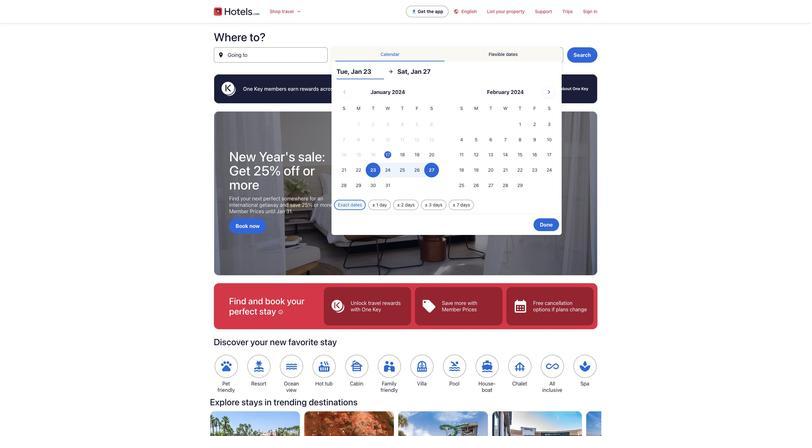 Task type: describe. For each thing, give the bounding box(es) containing it.
sign in
[[583, 9, 598, 14]]

house­ boat button
[[475, 355, 500, 394]]

calendar
[[381, 51, 400, 57]]

1 horizontal spatial 3
[[429, 202, 432, 208]]

2 29 button from the left
[[513, 178, 528, 193]]

2 horizontal spatial and
[[389, 86, 398, 92]]

an
[[318, 196, 323, 202]]

member inside save more with member prices
[[442, 307, 461, 313]]

26 button
[[469, 178, 484, 193]]

3 inside button
[[548, 122, 551, 127]]

hot
[[315, 381, 324, 387]]

2 out of 3 element
[[415, 287, 503, 326]]

calendar link
[[336, 47, 445, 61]]

view
[[286, 387, 297, 393]]

4 inside "element"
[[401, 122, 404, 127]]

done button
[[534, 218, 559, 231]]

jan right -
[[366, 55, 375, 60]]

favorite
[[289, 337, 318, 347]]

2 inside "element"
[[372, 122, 375, 127]]

prices inside save more with member prices
[[463, 307, 477, 313]]

27 button
[[484, 178, 498, 193]]

± for ± 1 day
[[372, 202, 375, 208]]

dates for exact dates
[[351, 202, 362, 208]]

off
[[284, 163, 300, 179]]

application inside the 'new year's sale: get 25% off or more' main content
[[337, 84, 557, 193]]

7 button
[[498, 132, 513, 147]]

0 horizontal spatial 27
[[376, 55, 382, 60]]

save
[[290, 202, 301, 208]]

1 horizontal spatial get
[[418, 9, 426, 14]]

1 horizontal spatial 7
[[457, 202, 459, 208]]

explore stays in trending destinations
[[210, 397, 358, 408]]

cabin button
[[344, 355, 369, 387]]

learn about one key
[[549, 86, 589, 91]]

previous month image
[[341, 88, 349, 96]]

discover your new favorite stay
[[214, 337, 337, 347]]

2 horizontal spatial key
[[582, 86, 589, 91]]

family friendly button
[[377, 355, 402, 394]]

1 inside button
[[519, 122, 521, 127]]

1 horizontal spatial 1
[[376, 202, 378, 208]]

m for january 2024
[[357, 106, 361, 111]]

22 for 1st '22' button from the right
[[518, 167, 523, 173]]

2 22 button from the left
[[513, 163, 528, 178]]

2 17 button from the left
[[542, 148, 557, 162]]

8 inside january 2024 "element"
[[357, 137, 360, 142]]

jan right tue,
[[351, 68, 362, 75]]

get inside new year's sale: get 25% off or more find your next perfect somewhere for an international getaway and save 25% or more with member prices until jan 31.
[[229, 163, 251, 179]]

book
[[236, 223, 248, 229]]

member inside new year's sale: get 25% off or more find your next perfect somewhere for an international getaway and save 25% or more with member prices until jan 31.
[[229, 209, 248, 214]]

save
[[442, 300, 453, 306]]

save more with member prices
[[442, 300, 477, 313]]

shop travel button
[[265, 5, 307, 18]]

10 inside "button"
[[547, 137, 552, 142]]

learn
[[549, 86, 560, 91]]

3 out of 3 element
[[506, 287, 594, 326]]

sign in button
[[578, 5, 603, 18]]

w for february
[[504, 106, 508, 111]]

1 17 button from the left
[[381, 148, 395, 162]]

1 vertical spatial 25%
[[302, 202, 313, 208]]

31
[[386, 183, 390, 188]]

1 vertical spatial stay
[[320, 337, 337, 347]]

12 inside 'button'
[[474, 152, 479, 158]]

getaway
[[259, 202, 279, 208]]

0 vertical spatial or
[[303, 163, 315, 179]]

house­
[[479, 381, 496, 387]]

10 inside january 2024 "element"
[[386, 137, 390, 142]]

16 button
[[528, 148, 542, 162]]

friendly for pet
[[218, 387, 235, 393]]

shop
[[270, 9, 281, 14]]

20 inside january 2024 "element"
[[429, 152, 435, 158]]

free cancellation options if plans change
[[533, 300, 587, 313]]

1 horizontal spatial 20 button
[[484, 163, 498, 178]]

f for february 2024
[[534, 106, 536, 111]]

1 t from the left
[[372, 106, 375, 111]]

1 s from the left
[[343, 106, 346, 111]]

to?
[[250, 30, 266, 44]]

4 s from the left
[[548, 106, 551, 111]]

3 button
[[542, 117, 557, 132]]

16 inside 16 button
[[533, 152, 537, 158]]

tue, jan 23 button
[[337, 64, 384, 79]]

± for ± 2 days
[[397, 202, 400, 208]]

spa button
[[573, 355, 598, 387]]

change
[[570, 307, 587, 313]]

6 button
[[484, 132, 498, 147]]

0 vertical spatial 19 button
[[410, 148, 425, 162]]

5 inside january 2024 "element"
[[416, 122, 419, 127]]

jan inside new year's sale: get 25% off or more find your next perfect somewhere for an international getaway and save 25% or more with member prices until jan 31.
[[277, 209, 285, 214]]

pet friendly
[[218, 381, 235, 393]]

17 for 1st 17 button from the right
[[547, 152, 552, 158]]

15 button
[[513, 148, 528, 162]]

7 inside button
[[504, 137, 507, 142]]

members
[[264, 86, 287, 92]]

9 button
[[528, 132, 542, 147]]

days for ± 3 days
[[433, 202, 443, 208]]

31.
[[286, 209, 293, 214]]

where
[[214, 30, 247, 44]]

explore
[[210, 397, 240, 408]]

tue,
[[337, 68, 350, 75]]

today element
[[384, 151, 392, 158]]

2 inside button
[[534, 122, 536, 127]]

with inside unlock travel rewards with one key
[[351, 307, 360, 313]]

29 for first the 29 button from the left
[[356, 183, 361, 188]]

free
[[533, 300, 544, 306]]

your inside new year's sale: get 25% off or more find your next perfect somewhere for an international getaway and save 25% or more with member prices until jan 31.
[[240, 196, 251, 202]]

8 inside button
[[519, 137, 522, 142]]

hot tub button
[[312, 355, 337, 387]]

where to?
[[214, 30, 266, 44]]

1 out of 3 element
[[324, 287, 411, 326]]

13 button
[[484, 148, 498, 162]]

pet
[[222, 381, 230, 387]]

tue, jan 23
[[337, 68, 371, 75]]

0 horizontal spatial one
[[243, 86, 253, 92]]

ocean view
[[284, 381, 299, 393]]

ocean
[[284, 381, 299, 387]]

28 inside february 2024 element
[[503, 183, 508, 188]]

book now link
[[229, 219, 266, 234]]

inside a bright image
[[214, 111, 598, 276]]

0 horizontal spatial 25%
[[253, 163, 281, 179]]

property
[[507, 9, 525, 14]]

flexible dates link
[[449, 47, 558, 61]]

somewhere
[[282, 196, 308, 202]]

list
[[487, 9, 495, 14]]

the
[[427, 9, 434, 14]]

3 t from the left
[[490, 106, 492, 111]]

11 inside january 2024 "element"
[[401, 137, 405, 142]]

4 inside button
[[460, 137, 463, 142]]

2 horizontal spatial one
[[573, 86, 581, 91]]

19 for 19 button to the top
[[415, 152, 420, 158]]

search button
[[568, 47, 598, 63]]

stay inside find and book your perfect stay
[[259, 306, 276, 317]]

prices inside new year's sale: get 25% off or more find your next perfect somewhere for an international getaway and save 25% or more with member prices until jan 31.
[[250, 209, 264, 214]]

27 inside february 2024 element
[[489, 183, 494, 188]]

options
[[533, 307, 551, 313]]

chalet
[[512, 381, 527, 387]]

january
[[371, 89, 391, 95]]

14 inside "button"
[[503, 152, 508, 158]]

jan inside button
[[411, 68, 422, 75]]

get the app link
[[406, 6, 449, 17]]

16 inside january 2024 "element"
[[371, 152, 376, 158]]

25
[[459, 183, 465, 188]]

19 for the bottommost 19 button
[[474, 167, 479, 173]]

support link
[[530, 5, 557, 18]]

11 button
[[455, 148, 469, 162]]

tub
[[325, 381, 333, 387]]

0 horizontal spatial rewards
[[300, 86, 319, 92]]

exact dates
[[338, 202, 362, 208]]

jan 23 - jan 27 button
[[332, 47, 446, 63]]

0 horizontal spatial 20 button
[[425, 148, 439, 162]]

resort button
[[246, 355, 271, 387]]

5 inside button
[[475, 137, 478, 142]]

cancellation
[[545, 300, 573, 306]]

± for ± 7 days
[[453, 202, 456, 208]]

one key members earn rewards across expedia, hotels.com, and vrbo
[[243, 86, 410, 92]]

0 horizontal spatial key
[[254, 86, 263, 92]]

18 inside january 2024 "element"
[[400, 152, 405, 158]]

jan 23 - jan 27
[[346, 55, 382, 60]]

20 inside february 2024 element
[[488, 167, 494, 173]]

pool
[[450, 381, 460, 387]]

international
[[229, 202, 258, 208]]



Task type: vqa. For each thing, say whether or not it's contained in the screenshot.
Free Self Parking related to $234
no



Task type: locate. For each thing, give the bounding box(es) containing it.
ocean view button
[[279, 355, 304, 394]]

1 horizontal spatial 10
[[547, 137, 552, 142]]

stay left xsmall icon
[[259, 306, 276, 317]]

one
[[243, 86, 253, 92], [573, 86, 581, 91], [362, 307, 371, 313]]

plans
[[556, 307, 569, 313]]

villa
[[417, 381, 427, 387]]

list your property
[[487, 9, 525, 14]]

2 28 from the left
[[503, 183, 508, 188]]

1 vertical spatial 19
[[474, 167, 479, 173]]

in right stays
[[265, 397, 272, 408]]

key inside unlock travel rewards with one key
[[373, 307, 381, 313]]

28 inside january 2024 "element"
[[341, 183, 347, 188]]

23 inside 23 button
[[532, 167, 538, 173]]

rewards
[[300, 86, 319, 92], [382, 300, 401, 306]]

0 horizontal spatial 23
[[355, 55, 362, 60]]

unlock travel rewards with one key
[[351, 300, 401, 313]]

19 button right today element
[[410, 148, 425, 162]]

29 right 27 button
[[518, 183, 523, 188]]

2 vertical spatial more
[[455, 300, 466, 306]]

in inside dropdown button
[[594, 9, 598, 14]]

0 vertical spatial 23
[[355, 55, 362, 60]]

28 button up exact
[[337, 178, 351, 193]]

0 vertical spatial 18 button
[[395, 148, 410, 162]]

chalet button
[[507, 355, 532, 387]]

3 inside january 2024 "element"
[[387, 122, 389, 127]]

19 right today element
[[415, 152, 420, 158]]

travel left trailing image
[[282, 9, 294, 14]]

29 for 2nd the 29 button from the left
[[518, 183, 523, 188]]

friendly down family at the bottom left of page
[[381, 387, 398, 393]]

30 button
[[366, 178, 381, 193]]

m for february 2024
[[475, 106, 478, 111]]

1 vertical spatial 4
[[460, 137, 463, 142]]

0 horizontal spatial 2
[[372, 122, 375, 127]]

1 vertical spatial or
[[314, 202, 319, 208]]

crawfish etouffe is delicious at acme in metairie. image
[[304, 411, 394, 436]]

w down 'february 2024'
[[504, 106, 508, 111]]

14 inside january 2024 "element"
[[342, 152, 347, 158]]

1 10 from the left
[[386, 137, 390, 142]]

4 t from the left
[[519, 106, 522, 111]]

3 right ± 2 days
[[429, 202, 432, 208]]

7 inside january 2024 "element"
[[343, 137, 345, 142]]

2 horizontal spatial days
[[461, 202, 470, 208]]

10 button
[[542, 132, 557, 147]]

1 15 from the left
[[356, 152, 361, 158]]

2
[[372, 122, 375, 127], [534, 122, 536, 127], [401, 202, 404, 208]]

days left ± 7 days
[[433, 202, 443, 208]]

0 vertical spatial 11
[[401, 137, 405, 142]]

with inside new year's sale: get 25% off or more find your next perfect somewhere for an international getaway and save 25% or more with member prices until jan 31.
[[333, 202, 343, 208]]

february 2024 element
[[455, 105, 557, 193]]

destinations
[[309, 397, 358, 408]]

0 horizontal spatial 21
[[342, 167, 346, 173]]

w inside february 2024 element
[[504, 106, 508, 111]]

t down "vrbo"
[[401, 106, 404, 111]]

1 vertical spatial more
[[320, 202, 332, 208]]

2 t from the left
[[401, 106, 404, 111]]

1 28 from the left
[[341, 183, 347, 188]]

one left members
[[243, 86, 253, 92]]

17 inside february 2024 element
[[547, 152, 552, 158]]

28 up exact
[[341, 183, 347, 188]]

1 horizontal spatial one
[[362, 307, 371, 313]]

boat
[[482, 381, 496, 393]]

1 m from the left
[[357, 106, 361, 111]]

days
[[405, 202, 415, 208], [433, 202, 443, 208], [461, 202, 470, 208]]

± for ± 3 days
[[425, 202, 428, 208]]

21 inside january 2024 "element"
[[342, 167, 346, 173]]

one right about
[[573, 86, 581, 91]]

±
[[372, 202, 375, 208], [397, 202, 400, 208], [425, 202, 428, 208], [453, 202, 456, 208]]

trailing image
[[296, 9, 301, 14]]

8 button
[[513, 132, 528, 147]]

prices
[[250, 209, 264, 214], [463, 307, 477, 313]]

f inside january 2024 "element"
[[416, 106, 419, 111]]

2 find from the top
[[229, 296, 246, 307]]

1 8 from the left
[[357, 137, 360, 142]]

1 horizontal spatial m
[[475, 106, 478, 111]]

29 button down 23 button at the right
[[513, 178, 528, 193]]

20 left 11 button
[[429, 152, 435, 158]]

0 horizontal spatial more
[[229, 177, 259, 193]]

0 horizontal spatial get
[[229, 163, 251, 179]]

1 vertical spatial 27
[[423, 68, 431, 75]]

dates inside flexible dates link
[[506, 51, 518, 57]]

0 horizontal spatial 22 button
[[351, 163, 366, 178]]

22 inside january 2024 "element"
[[356, 167, 361, 173]]

0 horizontal spatial 29
[[356, 183, 361, 188]]

9 inside january 2024 "element"
[[372, 137, 375, 142]]

22 button up "30" button at the left of page
[[351, 163, 366, 178]]

days left ± 3 days
[[405, 202, 415, 208]]

2024 right january
[[392, 89, 405, 95]]

f for january 2024
[[416, 106, 419, 111]]

1 vertical spatial 23
[[364, 68, 371, 75]]

1 vertical spatial 11
[[460, 152, 464, 158]]

13 inside january 2024 "element"
[[429, 137, 434, 142]]

with inside save more with member prices
[[468, 300, 477, 306]]

± 2 days
[[397, 202, 415, 208]]

2 w from the left
[[504, 106, 508, 111]]

2 s from the left
[[430, 106, 433, 111]]

your right book
[[287, 296, 305, 307]]

0 horizontal spatial 16
[[371, 152, 376, 158]]

family
[[382, 381, 397, 387]]

now
[[249, 223, 260, 229]]

and
[[389, 86, 398, 92], [280, 202, 289, 208], [248, 296, 263, 307]]

sign
[[583, 9, 593, 14]]

27 inside button
[[423, 68, 431, 75]]

shop travel
[[270, 9, 294, 14]]

2 days from the left
[[433, 202, 443, 208]]

0 horizontal spatial w
[[386, 106, 390, 111]]

0 vertical spatial 4
[[401, 122, 404, 127]]

dates right exact
[[351, 202, 362, 208]]

0 vertical spatial rewards
[[300, 86, 319, 92]]

21 button
[[337, 163, 351, 178], [498, 163, 513, 178]]

1 vertical spatial 19 button
[[469, 163, 484, 178]]

0 horizontal spatial 13
[[429, 137, 434, 142]]

done
[[540, 222, 553, 228]]

your
[[496, 9, 506, 14], [240, 196, 251, 202], [287, 296, 305, 307], [251, 337, 268, 347]]

4 ± from the left
[[453, 202, 456, 208]]

1 horizontal spatial and
[[280, 202, 289, 208]]

20 button down 13 button at top
[[484, 163, 498, 178]]

18 right today element
[[400, 152, 405, 158]]

2 29 from the left
[[518, 183, 523, 188]]

w for january
[[386, 106, 390, 111]]

0 horizontal spatial 3
[[387, 122, 389, 127]]

± right day
[[397, 202, 400, 208]]

21 for second 21 button from right
[[342, 167, 346, 173]]

15 right '14' "button"
[[518, 152, 523, 158]]

29 left 30
[[356, 183, 361, 188]]

1 22 from the left
[[356, 167, 361, 173]]

1 horizontal spatial w
[[504, 106, 508, 111]]

2 22 from the left
[[518, 167, 523, 173]]

3 up today element
[[387, 122, 389, 127]]

search
[[574, 52, 591, 58]]

jan left -
[[346, 55, 354, 60]]

0 horizontal spatial 18
[[400, 152, 405, 158]]

19 down 12 'button'
[[474, 167, 479, 173]]

0 horizontal spatial and
[[248, 296, 263, 307]]

2 horizontal spatial 1
[[519, 122, 521, 127]]

0 vertical spatial with
[[333, 202, 343, 208]]

1 vertical spatial 20 button
[[484, 163, 498, 178]]

19
[[415, 152, 420, 158], [474, 167, 479, 173]]

2024 for january 2024
[[392, 89, 405, 95]]

0 horizontal spatial 28
[[341, 183, 347, 188]]

0 vertical spatial dates
[[506, 51, 518, 57]]

17 for 1st 17 button
[[386, 152, 390, 158]]

15 left today element
[[356, 152, 361, 158]]

0 vertical spatial in
[[594, 9, 598, 14]]

2 16 from the left
[[533, 152, 537, 158]]

day
[[380, 202, 387, 208]]

sat, jan 27 button
[[398, 64, 445, 79]]

22 for 1st '22' button
[[356, 167, 361, 173]]

9 inside button
[[534, 137, 536, 142]]

member down international on the left top of page
[[229, 209, 248, 214]]

0 horizontal spatial 20
[[429, 152, 435, 158]]

all inclusive button
[[540, 355, 565, 394]]

dates for flexible dates
[[506, 51, 518, 57]]

rewards inside unlock travel rewards with one key
[[382, 300, 401, 306]]

next
[[252, 196, 262, 202]]

2024 right february
[[511, 89, 524, 95]]

1 vertical spatial get
[[229, 163, 251, 179]]

2 9 from the left
[[534, 137, 536, 142]]

25%
[[253, 163, 281, 179], [302, 202, 313, 208]]

1 9 from the left
[[372, 137, 375, 142]]

member
[[229, 209, 248, 214], [442, 307, 461, 313]]

27 right -
[[376, 55, 382, 60]]

jan
[[346, 55, 354, 60], [366, 55, 375, 60], [351, 68, 362, 75], [411, 68, 422, 75], [277, 209, 285, 214]]

small image
[[454, 9, 462, 14]]

m down expedia,
[[357, 106, 361, 111]]

perfect inside new year's sale: get 25% off or more find your next perfect somewhere for an international getaway and save 25% or more with member prices until jan 31.
[[263, 196, 280, 202]]

1 horizontal spatial travel
[[368, 300, 381, 306]]

f
[[416, 106, 419, 111], [534, 106, 536, 111]]

7
[[343, 137, 345, 142], [504, 137, 507, 142], [457, 202, 459, 208]]

find and book your perfect stay
[[229, 296, 305, 317]]

new year's sale: get 25% off or more find your next perfect somewhere for an international getaway and save 25% or more with member prices until jan 31.
[[229, 148, 343, 214]]

1 horizontal spatial rewards
[[382, 300, 401, 306]]

0 horizontal spatial 15
[[356, 152, 361, 158]]

3 right 2 button
[[548, 122, 551, 127]]

t up 1 button on the top right of the page
[[519, 106, 522, 111]]

m inside january 2024 "element"
[[357, 106, 361, 111]]

application
[[337, 84, 557, 193]]

travel inside unlock travel rewards with one key
[[368, 300, 381, 306]]

28 button right 26 button
[[498, 178, 513, 193]]

1 horizontal spatial f
[[534, 106, 536, 111]]

2 28 button from the left
[[498, 178, 513, 193]]

1 vertical spatial 5
[[475, 137, 478, 142]]

1 28 button from the left
[[337, 178, 351, 193]]

3 ± from the left
[[425, 202, 428, 208]]

28 right 27 button
[[503, 183, 508, 188]]

tab list containing calendar
[[332, 47, 562, 61]]

21 for 2nd 21 button
[[503, 167, 508, 173]]

sat, jan 27
[[398, 68, 431, 75]]

days for ± 2 days
[[405, 202, 415, 208]]

18 button
[[395, 148, 410, 162], [455, 163, 469, 178]]

1 horizontal spatial in
[[594, 9, 598, 14]]

about
[[561, 86, 572, 91]]

find inside new year's sale: get 25% off or more find your next perfect somewhere for an international getaway and save 25% or more with member prices until jan 31.
[[229, 196, 239, 202]]

2 vertical spatial 27
[[489, 183, 494, 188]]

travel inside shop travel dropdown button
[[282, 9, 294, 14]]

1 horizontal spatial more
[[320, 202, 332, 208]]

1 ± from the left
[[372, 202, 375, 208]]

1 2024 from the left
[[392, 89, 405, 95]]

or down for
[[314, 202, 319, 208]]

1 vertical spatial perfect
[[229, 306, 258, 317]]

spa
[[581, 381, 590, 387]]

25% down for
[[302, 202, 313, 208]]

1 horizontal spatial with
[[351, 307, 360, 313]]

jan left 31.
[[277, 209, 285, 214]]

2 horizontal spatial 23
[[532, 167, 538, 173]]

support
[[535, 9, 552, 14]]

18 button right today element
[[395, 148, 410, 162]]

17 button up 24
[[542, 148, 557, 162]]

list your property link
[[482, 5, 530, 18]]

more up next
[[229, 177, 259, 193]]

2 10 from the left
[[547, 137, 552, 142]]

friendly for family
[[381, 387, 398, 393]]

1 friendly from the left
[[218, 387, 235, 393]]

learn about one key link
[[548, 84, 590, 94]]

23 down -
[[364, 68, 371, 75]]

29 inside january 2024 "element"
[[356, 183, 361, 188]]

english
[[462, 9, 477, 14]]

across
[[320, 86, 336, 92]]

16 left today element
[[371, 152, 376, 158]]

t down january
[[372, 106, 375, 111]]

2 vertical spatial with
[[351, 307, 360, 313]]

1 horizontal spatial 12
[[474, 152, 479, 158]]

6 inside 6 button
[[490, 137, 492, 142]]

perfect inside find and book your perfect stay
[[229, 306, 258, 317]]

w inside january 2024 "element"
[[386, 106, 390, 111]]

1 vertical spatial prices
[[463, 307, 477, 313]]

2 2024 from the left
[[511, 89, 524, 95]]

your up international on the left top of page
[[240, 196, 251, 202]]

± right ± 3 days
[[453, 202, 456, 208]]

m
[[357, 106, 361, 111], [475, 106, 478, 111]]

your right 'list' on the right of page
[[496, 9, 506, 14]]

download the app button image
[[412, 9, 417, 14]]

0 vertical spatial prices
[[250, 209, 264, 214]]

m inside february 2024 element
[[475, 106, 478, 111]]

and inside new year's sale: get 25% off or more find your next perfect somewhere for an international getaway and save 25% or more with member prices until jan 31.
[[280, 202, 289, 208]]

discover
[[214, 337, 249, 347]]

1 21 from the left
[[342, 167, 346, 173]]

days for ± 7 days
[[461, 202, 470, 208]]

± right ± 2 days
[[425, 202, 428, 208]]

27 right sat,
[[423, 68, 431, 75]]

1 horizontal spatial 2
[[401, 202, 404, 208]]

stay right "favorite"
[[320, 337, 337, 347]]

0 vertical spatial 20 button
[[425, 148, 439, 162]]

inclusive
[[543, 387, 563, 393]]

19 button up 26
[[469, 163, 484, 178]]

and left "vrbo"
[[389, 86, 398, 92]]

0 horizontal spatial member
[[229, 209, 248, 214]]

1 horizontal spatial 21
[[503, 167, 508, 173]]

1 horizontal spatial 23
[[364, 68, 371, 75]]

22 inside february 2024 element
[[518, 167, 523, 173]]

in inside the 'new year's sale: get 25% off or more' main content
[[265, 397, 272, 408]]

0 vertical spatial find
[[229, 196, 239, 202]]

member down save
[[442, 307, 461, 313]]

travel right the unlock
[[368, 300, 381, 306]]

29 button left 30
[[351, 178, 366, 193]]

book now
[[236, 223, 260, 229]]

1 horizontal spatial 18 button
[[455, 163, 469, 178]]

25% left off
[[253, 163, 281, 179]]

1 f from the left
[[416, 106, 419, 111]]

days down 25 button
[[461, 202, 470, 208]]

0 horizontal spatial 28 button
[[337, 178, 351, 193]]

1 w from the left
[[386, 106, 390, 111]]

find inside find and book your perfect stay
[[229, 296, 246, 307]]

0 horizontal spatial perfect
[[229, 306, 258, 317]]

and left book
[[248, 296, 263, 307]]

all inclusive
[[543, 381, 563, 393]]

jan right sat,
[[411, 68, 422, 75]]

1 inside january 2024 "element"
[[358, 122, 360, 127]]

m up 5 button
[[475, 106, 478, 111]]

w down the january 2024
[[386, 106, 390, 111]]

next month image
[[545, 88, 553, 96]]

hotels logo image
[[214, 6, 260, 17]]

friendly down pet
[[218, 387, 235, 393]]

0 horizontal spatial 17 button
[[381, 148, 395, 162]]

1 vertical spatial 18 button
[[455, 163, 469, 178]]

2 21 button from the left
[[498, 163, 513, 178]]

2 m from the left
[[475, 106, 478, 111]]

tab list
[[332, 47, 562, 61]]

1 horizontal spatial 28 button
[[498, 178, 513, 193]]

0 horizontal spatial travel
[[282, 9, 294, 14]]

17 right 16 button
[[547, 152, 552, 158]]

1 vertical spatial dates
[[351, 202, 362, 208]]

0 horizontal spatial 21 button
[[337, 163, 351, 178]]

23
[[355, 55, 362, 60], [364, 68, 371, 75], [532, 167, 538, 173]]

15 inside button
[[518, 152, 523, 158]]

2 8 from the left
[[519, 137, 522, 142]]

1 horizontal spatial 19 button
[[469, 163, 484, 178]]

4
[[401, 122, 404, 127], [460, 137, 463, 142]]

1 vertical spatial travel
[[368, 300, 381, 306]]

your left new
[[251, 337, 268, 347]]

more down an
[[320, 202, 332, 208]]

or right off
[[303, 163, 315, 179]]

one down the unlock
[[362, 307, 371, 313]]

1 days from the left
[[405, 202, 415, 208]]

more inside save more with member prices
[[455, 300, 466, 306]]

february 2024
[[487, 89, 524, 95]]

new
[[270, 337, 287, 347]]

22 button down 15 button
[[513, 163, 528, 178]]

s
[[343, 106, 346, 111], [430, 106, 433, 111], [460, 106, 463, 111], [548, 106, 551, 111]]

19 inside february 2024 element
[[474, 167, 479, 173]]

19 inside january 2024 "element"
[[415, 152, 420, 158]]

dates right flexible
[[506, 51, 518, 57]]

and inside find and book your perfect stay
[[248, 296, 263, 307]]

1 horizontal spatial 14
[[503, 152, 508, 158]]

± 3 days
[[425, 202, 443, 208]]

16 right 15 button
[[533, 152, 537, 158]]

23 inside tue, jan 23 button
[[364, 68, 371, 75]]

1 find from the top
[[229, 196, 239, 202]]

january 2024 element
[[337, 105, 439, 193]]

0 horizontal spatial m
[[357, 106, 361, 111]]

and up 31.
[[280, 202, 289, 208]]

trips link
[[557, 5, 578, 18]]

6 inside january 2024 "element"
[[430, 122, 433, 127]]

0 horizontal spatial 2024
[[392, 89, 405, 95]]

1 vertical spatial and
[[280, 202, 289, 208]]

11
[[401, 137, 405, 142], [460, 152, 464, 158]]

23 button
[[528, 163, 542, 178]]

one inside unlock travel rewards with one key
[[362, 307, 371, 313]]

stays
[[242, 397, 263, 408]]

2 17 from the left
[[547, 152, 552, 158]]

book
[[265, 296, 285, 307]]

sale:
[[298, 148, 325, 164]]

13 right 12 'button'
[[489, 152, 493, 158]]

1 vertical spatial 13
[[489, 152, 493, 158]]

0 horizontal spatial 4
[[401, 122, 404, 127]]

27 right 26 button
[[489, 183, 494, 188]]

application containing january 2024
[[337, 84, 557, 193]]

20 button left 11 button
[[425, 148, 439, 162]]

23 inside jan 23 - jan 27 button
[[355, 55, 362, 60]]

23 left -
[[355, 55, 362, 60]]

1 horizontal spatial 19
[[474, 167, 479, 173]]

15 inside january 2024 "element"
[[356, 152, 361, 158]]

3 days from the left
[[461, 202, 470, 208]]

1 horizontal spatial 20
[[488, 167, 494, 173]]

in right sign
[[594, 9, 598, 14]]

2 14 from the left
[[503, 152, 508, 158]]

villa button
[[410, 355, 435, 387]]

new year's sale: get 25% off or more main content
[[0, 23, 811, 436]]

1 horizontal spatial perfect
[[263, 196, 280, 202]]

get the app
[[418, 9, 443, 14]]

1 29 button from the left
[[351, 178, 366, 193]]

10 right 9 button
[[547, 137, 552, 142]]

17 button up 31
[[381, 148, 395, 162]]

1 horizontal spatial 29
[[518, 183, 523, 188]]

1 horizontal spatial 22 button
[[513, 163, 528, 178]]

0 horizontal spatial 22
[[356, 167, 361, 173]]

18 down 11 button
[[459, 167, 464, 173]]

directional image
[[388, 69, 394, 75]]

26
[[474, 183, 479, 188]]

2 friendly from the left
[[381, 387, 398, 393]]

10 up today element
[[386, 137, 390, 142]]

1 17 from the left
[[386, 152, 390, 158]]

12 inside january 2024 "element"
[[415, 137, 420, 142]]

20 down 13 button at top
[[488, 167, 494, 173]]

earn
[[288, 86, 299, 92]]

1 vertical spatial find
[[229, 296, 246, 307]]

t down february
[[490, 106, 492, 111]]

1 29 from the left
[[356, 183, 361, 188]]

2 15 from the left
[[518, 152, 523, 158]]

travel for unlock
[[368, 300, 381, 306]]

0 horizontal spatial stay
[[259, 306, 276, 317]]

1 22 button from the left
[[351, 163, 366, 178]]

0 horizontal spatial 29 button
[[351, 178, 366, 193]]

0 horizontal spatial 11
[[401, 137, 405, 142]]

0 horizontal spatial 8
[[357, 137, 360, 142]]

3 s from the left
[[460, 106, 463, 111]]

dates
[[506, 51, 518, 57], [351, 202, 362, 208]]

2 21 from the left
[[503, 167, 508, 173]]

13 inside button
[[489, 152, 493, 158]]

17 inside today element
[[386, 152, 390, 158]]

your inside find and book your perfect stay
[[287, 296, 305, 307]]

27
[[376, 55, 382, 60], [423, 68, 431, 75], [489, 183, 494, 188]]

more right save
[[455, 300, 466, 306]]

1 16 from the left
[[371, 152, 376, 158]]

2 ± from the left
[[397, 202, 400, 208]]

1 14 from the left
[[342, 152, 347, 158]]

18 inside february 2024 element
[[459, 167, 464, 173]]

resort
[[251, 381, 267, 387]]

vrbo
[[399, 86, 410, 92]]

1 horizontal spatial 16
[[533, 152, 537, 158]]

17 up 31
[[386, 152, 390, 158]]

11 inside button
[[460, 152, 464, 158]]

travel for shop
[[282, 9, 294, 14]]

18 button up 25
[[455, 163, 469, 178]]

± left day
[[372, 202, 375, 208]]

1 21 button from the left
[[337, 163, 351, 178]]

january 2024
[[371, 89, 405, 95]]

2 horizontal spatial with
[[468, 300, 477, 306]]

2024 for february 2024
[[511, 89, 524, 95]]

0 horizontal spatial friendly
[[218, 387, 235, 393]]

12
[[415, 137, 420, 142], [474, 152, 479, 158]]

xsmall image
[[278, 310, 283, 315]]

23 left 24
[[532, 167, 538, 173]]

tab list inside the 'new year's sale: get 25% off or more' main content
[[332, 47, 562, 61]]

in
[[594, 9, 598, 14], [265, 397, 272, 408]]

1 horizontal spatial prices
[[463, 307, 477, 313]]

22
[[356, 167, 361, 173], [518, 167, 523, 173]]

year's
[[259, 148, 295, 164]]

29 inside february 2024 element
[[518, 183, 523, 188]]

1 horizontal spatial 27
[[423, 68, 431, 75]]

21 inside february 2024 element
[[503, 167, 508, 173]]

0 horizontal spatial 18 button
[[395, 148, 410, 162]]

2 f from the left
[[534, 106, 536, 111]]

13 left "4" button
[[429, 137, 434, 142]]



